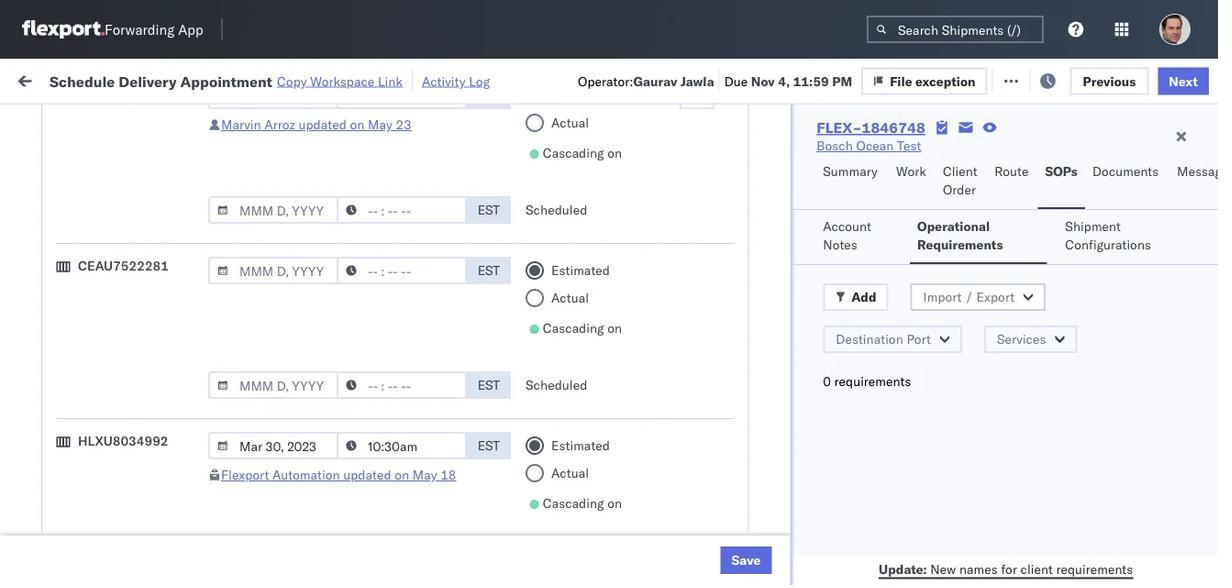 Task type: locate. For each thing, give the bounding box(es) containing it.
2 -- : -- -- text field from the top
[[337, 257, 467, 285]]

consignee for flexport demo consignee
[[770, 547, 831, 564]]

marvin arroz updated on may 23
[[221, 117, 412, 133]]

0 vertical spatial 13,
[[416, 386, 436, 402]]

pdt, for fifth schedule pickup from los angeles, ca link from the bottom
[[358, 184, 387, 200]]

0 horizontal spatial flexport
[[221, 467, 269, 483]]

bosch ocean test
[[817, 138, 922, 154], [681, 184, 786, 200], [800, 184, 905, 200], [681, 224, 786, 240], [800, 224, 905, 240], [681, 265, 786, 281], [800, 265, 905, 281], [681, 305, 786, 321], [800, 305, 905, 321], [681, 346, 786, 362], [800, 346, 905, 362], [681, 386, 786, 402], [800, 386, 905, 402], [681, 426, 786, 442], [800, 426, 905, 442], [681, 467, 786, 483], [800, 467, 905, 483], [681, 507, 786, 523], [800, 507, 905, 523]]

1 vertical spatial estimated
[[552, 262, 610, 279]]

pm for first 'schedule pickup from los angeles, ca' 'button' from the top of the page
[[335, 184, 355, 200]]

upload customs clearance documents
[[42, 335, 201, 370]]

4 ocean fcl from the top
[[562, 386, 626, 402]]

schedule delivery appointment
[[42, 264, 226, 280], [42, 425, 226, 441]]

1 mmm d, yyyy text field from the top
[[208, 196, 339, 224]]

actual for flexport automation updated on may 18
[[552, 465, 589, 481]]

flex-1846748 down sops button
[[1013, 224, 1109, 240]]

0 horizontal spatial due
[[584, 114, 605, 128]]

schedule pickup from los angeles, ca for fourth schedule pickup from los angeles, ca link from the bottom of the page
[[42, 214, 247, 249]]

delivery up ready
[[119, 72, 177, 90]]

in
[[273, 114, 284, 128]]

confirm down 'confirm pickup from los angeles, ca' in the bottom left of the page
[[42, 506, 89, 522]]

schedule pickup from los angeles, ca for second schedule pickup from los angeles, ca link from the bottom
[[42, 376, 247, 410]]

0 horizontal spatial documents
[[42, 354, 109, 370]]

1 schedule pickup from los angeles, ca from the top
[[42, 174, 247, 208]]

0 vertical spatial pdt,
[[358, 184, 387, 200]]

11:59 pm pdt, nov 4, 2022
[[296, 184, 464, 200], [296, 224, 464, 240], [296, 265, 464, 281]]

ocean fcl for 11:59 pm pst, dec 13, 2022 schedule delivery appointment 'link'
[[562, 426, 626, 442]]

work up ready
[[156, 71, 188, 87]]

file down the search shipments (/) text box
[[949, 71, 972, 87]]

2 resize handle column header from the left
[[466, 142, 488, 586]]

pickup for fourth schedule pickup from los angeles, ca link from the bottom of the page
[[100, 214, 139, 230]]

3 schedule pickup from los angeles, ca from the top
[[42, 295, 247, 329]]

8 resize handle column header from the left
[[1186, 142, 1208, 586]]

0 horizontal spatial may
[[368, 117, 393, 133]]

1 vertical spatial documents
[[42, 354, 109, 370]]

fcl for 11:59 pm pst, dec 13, 2022 schedule delivery appointment 'link'
[[603, 426, 626, 442]]

6 fcl from the top
[[603, 467, 626, 483]]

documents down container
[[1093, 163, 1159, 179]]

1 vertical spatial import
[[924, 289, 962, 305]]

delivery down 'confirm pickup from los angeles, ca' in the bottom left of the page
[[92, 506, 140, 522]]

flexport demo consignee
[[681, 547, 831, 564]]

mmm d, yyyy text field down arroz
[[208, 196, 339, 224]]

flexport. image
[[22, 20, 105, 39]]

pickup for second schedule pickup from los angeles, ca link from the bottom
[[100, 376, 139, 392]]

consignee right demo in the bottom right of the page
[[770, 547, 831, 564]]

2 11:59 pm pst, dec 13, 2022 from the top
[[296, 426, 471, 442]]

mmm d, yyyy text field up "automation"
[[208, 432, 339, 460]]

pm for 2nd 'schedule pickup from los angeles, ca' 'button' from the bottom of the page
[[335, 386, 355, 402]]

1 schedule delivery appointment button from the top
[[42, 263, 226, 283]]

1 vertical spatial actual
[[552, 290, 589, 306]]

work left client
[[897, 163, 927, 179]]

confirm up the confirm delivery
[[42, 457, 89, 473]]

1 resize handle column header from the left
[[262, 142, 285, 586]]

1 horizontal spatial risk
[[507, 114, 525, 128]]

import left the /
[[924, 289, 962, 305]]

confirm inside 'confirm pickup from los angeles, ca'
[[42, 457, 89, 473]]

confirm
[[42, 457, 89, 473], [42, 506, 89, 522]]

0 vertical spatial -- : -- -- text field
[[337, 196, 467, 224]]

schedule delivery appointment button up customs
[[42, 263, 226, 283]]

schedule delivery appointment for 11:59 pm pdt, nov 4, 2022
[[42, 264, 226, 280]]

from for second schedule pickup from los angeles, ca link from the bottom
[[143, 376, 170, 392]]

2 vertical spatial mmm d, yyyy text field
[[208, 372, 339, 399]]

delivery up customs
[[100, 264, 147, 280]]

batch act
[[1160, 71, 1219, 87]]

0 horizontal spatial risk
[[356, 71, 377, 87]]

2 fcl from the top
[[603, 265, 626, 281]]

flexport automation updated on may 18
[[221, 467, 457, 483]]

actual for marvin arroz updated on may 23
[[552, 115, 589, 131]]

angeles, for confirm pickup from los angeles, ca link
[[190, 457, 240, 473]]

11:59
[[794, 73, 829, 89], [296, 184, 331, 200], [296, 224, 331, 240], [296, 265, 331, 281], [296, 386, 331, 402], [296, 426, 331, 442]]

0 vertical spatial schedule delivery appointment link
[[42, 263, 226, 281]]

1 scheduled from the top
[[526, 202, 588, 218]]

2 estimated from the top
[[552, 262, 610, 279]]

notes
[[824, 237, 858, 253]]

confirm pickup from los angeles, ca link
[[42, 456, 261, 492]]

1 vertical spatial schedule delivery appointment button
[[42, 424, 226, 445]]

2022
[[432, 184, 464, 200], [432, 224, 464, 240], [432, 265, 464, 281], [439, 386, 471, 402], [439, 426, 471, 442], [431, 467, 463, 483]]

confirm delivery
[[42, 506, 140, 522]]

updated left 23,
[[343, 467, 392, 483]]

11:59 pm pdt, nov 4, 2022 for 11:59 pm pdt, nov 4, 2022 schedule delivery appointment 'link'
[[296, 265, 464, 281]]

from inside 'confirm pickup from los angeles, ca'
[[135, 457, 162, 473]]

2 vertical spatial -- : -- -- text field
[[337, 432, 467, 460]]

0 vertical spatial updated
[[299, 117, 347, 133]]

names
[[960, 561, 998, 577]]

log
[[469, 73, 490, 89]]

-- : -- -- text field up snoozed :
[[337, 82, 467, 109]]

appointment
[[180, 72, 273, 90], [150, 264, 226, 280], [150, 425, 226, 441]]

1 vertical spatial schedule delivery appointment
[[42, 425, 226, 441]]

1 vertical spatial pdt,
[[358, 224, 387, 240]]

for left work,
[[175, 114, 190, 128]]

2 schedule delivery appointment button from the top
[[42, 424, 226, 445]]

updated right arroz
[[299, 117, 347, 133]]

for left client
[[1002, 561, 1018, 577]]

consignee left names
[[885, 547, 947, 564]]

5 schedule pickup from los angeles, ca button from the top
[[42, 536, 261, 575]]

0 vertical spatial cascading
[[543, 145, 604, 161]]

ca
[[42, 192, 60, 208], [42, 233, 60, 249], [42, 313, 60, 329], [42, 394, 60, 410], [42, 475, 60, 491], [42, 556, 60, 572]]

work inside work button
[[897, 163, 927, 179]]

1846748 up services button
[[1053, 305, 1109, 321]]

client order button
[[936, 155, 988, 209]]

ceau7522281 down 'configurations' at right top
[[1131, 264, 1219, 280]]

schedule
[[50, 72, 115, 90], [42, 174, 97, 190], [42, 214, 97, 230], [42, 264, 97, 280], [42, 295, 97, 311], [42, 376, 97, 392], [42, 425, 97, 441], [42, 537, 97, 553]]

0 vertical spatial mmm d, yyyy text field
[[208, 82, 339, 109]]

consignee inside button
[[800, 150, 853, 164]]

2 vertical spatial pdt,
[[358, 265, 387, 281]]

operational requirements button
[[911, 210, 1047, 264]]

flex-1846748 up services button
[[1013, 305, 1109, 321]]

1 cascading from the top
[[543, 145, 604, 161]]

2 vertical spatial 11:59 pm pdt, nov 4, 2022
[[296, 265, 464, 281]]

flex-1846748 link
[[817, 118, 926, 137]]

2 vertical spatial cascading on
[[543, 496, 622, 512]]

1 -- : -- -- text field from the top
[[337, 196, 467, 224]]

flexport left "automation"
[[221, 467, 269, 483]]

0 vertical spatial pst,
[[358, 386, 386, 402]]

appointment up "ready for work, blocked, in progress" on the left top of the page
[[180, 72, 273, 90]]

flex id
[[984, 150, 1018, 164]]

container numbers button
[[1122, 139, 1219, 172]]

2 vertical spatial estimated
[[552, 438, 610, 454]]

pickup for 5th schedule pickup from los angeles, ca link from the top
[[100, 537, 139, 553]]

1846748 down sops button
[[1053, 224, 1109, 240]]

2 vertical spatial appointment
[[150, 425, 226, 441]]

file
[[949, 71, 972, 87], [890, 73, 913, 89]]

nov for fourth schedule pickup from los angeles, ca link from the bottom of the page
[[390, 224, 414, 240]]

los for third schedule pickup from los angeles, ca link
[[173, 295, 194, 311]]

fcl for 11:59 pm pdt, nov 4, 2022 schedule delivery appointment 'link'
[[603, 265, 626, 281]]

2 ocean fcl from the top
[[562, 265, 626, 281]]

2 scheduled from the top
[[526, 377, 588, 393]]

4 fcl from the top
[[603, 386, 626, 402]]

5 fcl from the top
[[603, 426, 626, 442]]

3 schedule pickup from los angeles, ca link from the top
[[42, 294, 261, 331]]

689 at risk
[[314, 71, 377, 87]]

6 ca from the top
[[42, 556, 60, 572]]

from for fifth schedule pickup from los angeles, ca link from the bottom
[[143, 174, 170, 190]]

1 -- : -- -- text field from the top
[[337, 82, 467, 109]]

0 vertical spatial dec
[[389, 386, 413, 402]]

flex-1846748
[[817, 118, 926, 137], [1013, 224, 1109, 240], [1013, 265, 1109, 281], [1013, 305, 1109, 321], [1013, 346, 1109, 362]]

sops button
[[1038, 155, 1086, 209]]

schedule pickup from los angeles, ca button
[[42, 173, 261, 212], [42, 213, 261, 252], [42, 294, 261, 333], [42, 375, 261, 413], [42, 536, 261, 575]]

fcl
[[603, 224, 626, 240], [603, 265, 626, 281], [603, 305, 626, 321], [603, 386, 626, 402], [603, 426, 626, 442], [603, 467, 626, 483], [603, 507, 626, 523]]

6 ocean fcl from the top
[[562, 467, 626, 483]]

pickup inside 'confirm pickup from los angeles, ca'
[[92, 457, 132, 473]]

2 vertical spatial cascading
[[543, 496, 604, 512]]

schedule pickup from los angeles, ca for 5th schedule pickup from los angeles, ca link from the top
[[42, 537, 247, 572]]

schedule delivery appointment button for 11:59 pm pst, dec 13, 2022
[[42, 424, 226, 445]]

angeles, inside 'confirm pickup from los angeles, ca'
[[190, 457, 240, 473]]

0 horizontal spatial requirements
[[835, 374, 912, 390]]

0 horizontal spatial work
[[156, 71, 188, 87]]

2 confirm from the top
[[42, 506, 89, 522]]

: right 23
[[422, 114, 426, 128]]

progress
[[286, 114, 332, 128]]

1 vertical spatial -- : -- -- text field
[[337, 257, 467, 285]]

requirements right client
[[1057, 561, 1134, 577]]

flex-
[[817, 118, 862, 137], [1013, 224, 1053, 240], [1013, 265, 1053, 281], [1013, 305, 1053, 321], [1013, 346, 1053, 362], [1013, 547, 1053, 564]]

0 vertical spatial appointment
[[180, 72, 273, 90]]

1 actual from the top
[[552, 115, 589, 131]]

angeles, for second schedule pickup from los angeles, ca link from the bottom
[[197, 376, 247, 392]]

new
[[931, 561, 957, 577]]

3 cascading on from the top
[[543, 496, 622, 512]]

delivery inside confirm delivery link
[[92, 506, 140, 522]]

customs
[[87, 335, 139, 352]]

0 vertical spatial flexport
[[221, 467, 269, 483]]

2 : from the left
[[525, 114, 529, 128]]

1 vertical spatial cascading
[[543, 320, 604, 336]]

los for confirm pickup from los angeles, ca link
[[166, 457, 186, 473]]

1 horizontal spatial requirements
[[1057, 561, 1134, 577]]

schedule delivery appointment up customs
[[42, 264, 226, 280]]

1 schedule pickup from los angeles, ca link from the top
[[42, 173, 261, 210]]

23,
[[408, 467, 428, 483]]

consignee button
[[791, 146, 956, 164]]

messag
[[1178, 163, 1219, 179]]

consignee down flex-1846748 link
[[800, 150, 853, 164]]

3 est from the top
[[478, 262, 500, 279]]

1 schedule delivery appointment from the top
[[42, 264, 226, 280]]

1 horizontal spatial for
[[1002, 561, 1018, 577]]

mmm d, yyyy text field for second -- : -- -- text field from the top
[[208, 372, 339, 399]]

11:59 pm pst, dec 13, 2022 for schedule pickup from los angeles, ca
[[296, 386, 471, 402]]

1 mmm d, yyyy text field from the top
[[208, 82, 339, 109]]

fcl for second schedule pickup from los angeles, ca link from the bottom
[[603, 386, 626, 402]]

5 ca from the top
[[42, 475, 60, 491]]

2 pdt, from the top
[[358, 224, 387, 240]]

flexport left save
[[681, 547, 729, 564]]

4, for fifth schedule pickup from los angeles, ca link from the bottom
[[417, 184, 429, 200]]

2 schedule delivery appointment link from the top
[[42, 424, 226, 443]]

previous
[[1083, 73, 1137, 89]]

delivery up 'confirm pickup from los angeles, ca' in the bottom left of the page
[[100, 425, 147, 441]]

import up ready
[[111, 71, 153, 87]]

1 fcl from the top
[[603, 224, 626, 240]]

pm for fourth 'schedule pickup from los angeles, ca' 'button' from the bottom
[[335, 224, 355, 240]]

pm for 11:59 pm pdt, nov 4, 2022's schedule delivery appointment button
[[335, 265, 355, 281]]

ocean fcl for fourth schedule pickup from los angeles, ca link from the bottom of the page
[[562, 224, 626, 240]]

3 ca from the top
[[42, 313, 60, 329]]

schedule delivery appointment for 11:59 pm pst, dec 13, 2022
[[42, 425, 226, 441]]

filtered
[[18, 112, 63, 128]]

copy workspace link button
[[277, 73, 403, 89]]

1 11:59 pm pst, dec 13, 2022 from the top
[[296, 386, 471, 402]]

1 schedule delivery appointment link from the top
[[42, 263, 226, 281]]

test inside bosch ocean test 'link'
[[898, 138, 922, 154]]

schedule for 5th schedule pickup from los angeles, ca link from the top
[[42, 537, 97, 553]]

0 vertical spatial documents
[[1093, 163, 1159, 179]]

scheduled for second -- : -- -- text field from the top
[[526, 377, 588, 393]]

1 vertical spatial appointment
[[150, 264, 226, 280]]

1 vertical spatial dec
[[389, 426, 413, 442]]

schedule delivery appointment up 'confirm pickup from los angeles, ca' in the bottom left of the page
[[42, 425, 226, 441]]

flex-1846748 up consignee button
[[817, 118, 926, 137]]

file up flex-1846748 link
[[890, 73, 913, 89]]

requirements down destination
[[835, 374, 912, 390]]

delivery
[[119, 72, 177, 90], [100, 264, 147, 280], [100, 425, 147, 441], [92, 506, 140, 522]]

13,
[[416, 386, 436, 402], [416, 426, 436, 442]]

bosch
[[817, 138, 853, 154], [681, 184, 717, 200], [800, 184, 837, 200], [681, 224, 717, 240], [800, 224, 837, 240], [681, 265, 717, 281], [800, 265, 837, 281], [681, 305, 717, 321], [800, 305, 837, 321], [681, 346, 717, 362], [800, 346, 837, 362], [681, 386, 717, 402], [800, 386, 837, 402], [681, 426, 717, 442], [800, 426, 837, 442], [681, 467, 717, 483], [800, 467, 837, 483], [681, 507, 717, 523], [800, 507, 837, 523]]

due nov 4, 11:59 pm
[[725, 73, 853, 89]]

3 11:59 pm pdt, nov 4, 2022 from the top
[[296, 265, 464, 281]]

0 vertical spatial schedule delivery appointment button
[[42, 263, 226, 283]]

1 vertical spatial pst,
[[358, 426, 386, 442]]

ceau7522281 up customs
[[78, 258, 169, 274]]

pst, for schedule pickup from los angeles, ca
[[358, 386, 386, 402]]

ocean
[[857, 138, 894, 154], [721, 184, 758, 200], [840, 184, 878, 200], [562, 224, 599, 240], [721, 224, 758, 240], [840, 224, 878, 240], [562, 265, 599, 281], [721, 265, 758, 281], [840, 265, 878, 281], [562, 305, 599, 321], [721, 305, 758, 321], [840, 305, 878, 321], [721, 346, 758, 362], [840, 346, 878, 362], [562, 386, 599, 402], [721, 386, 758, 402], [840, 386, 878, 402], [562, 426, 599, 442], [721, 426, 758, 442], [840, 426, 878, 442], [562, 467, 599, 483], [721, 467, 758, 483], [840, 467, 878, 483], [562, 507, 599, 523], [721, 507, 758, 523], [840, 507, 878, 523]]

4:00
[[296, 467, 323, 483]]

ready for work, blocked, in progress
[[139, 114, 332, 128]]

2 vertical spatial actual
[[552, 465, 589, 481]]

ceau7522281
[[1131, 224, 1219, 240], [78, 258, 169, 274], [1131, 264, 1219, 280]]

0 vertical spatial cascading on
[[543, 145, 622, 161]]

180
[[398, 71, 422, 87]]

ca inside 'confirm pickup from los angeles, ca'
[[42, 475, 60, 491]]

1 horizontal spatial work
[[897, 163, 927, 179]]

from for 5th schedule pickup from los angeles, ca link from the top
[[143, 537, 170, 553]]

1 horizontal spatial documents
[[1093, 163, 1159, 179]]

1 horizontal spatial may
[[413, 467, 437, 483]]

1 horizontal spatial due
[[725, 73, 748, 89]]

schedule pickup from los angeles, ca for fifth schedule pickup from los angeles, ca link from the bottom
[[42, 174, 247, 208]]

2 ca from the top
[[42, 233, 60, 249]]

from for fourth schedule pickup from los angeles, ca link from the bottom of the page
[[143, 214, 170, 230]]

operational requirements
[[918, 218, 1004, 253]]

1 horizontal spatial import
[[924, 289, 962, 305]]

2 13, from the top
[[416, 426, 436, 442]]

updated for automation
[[343, 467, 392, 483]]

ca for confirm pickup from los angeles, ca link
[[42, 475, 60, 491]]

0 vertical spatial 11:59 pm pst, dec 13, 2022
[[296, 386, 471, 402]]

1 vertical spatial work
[[897, 163, 927, 179]]

4 ca from the top
[[42, 394, 60, 410]]

1 vertical spatial due
[[584, 114, 605, 128]]

MMM D, YYYY text field
[[208, 196, 339, 224], [208, 432, 339, 460]]

23
[[396, 117, 412, 133]]

1 vertical spatial 11:59 pm pst, dec 13, 2022
[[296, 426, 471, 442]]

appointment up clearance
[[150, 264, 226, 280]]

import inside 'button'
[[924, 289, 962, 305]]

nov
[[751, 73, 775, 89], [390, 184, 414, 200], [390, 224, 414, 240], [390, 265, 414, 281]]

resize handle column header
[[262, 142, 285, 586], [466, 142, 488, 586], [530, 142, 553, 586], [650, 142, 672, 586], [769, 142, 791, 586], [953, 142, 975, 586], [1100, 142, 1122, 586], [1186, 142, 1208, 586]]

1 vertical spatial updated
[[343, 467, 392, 483]]

1 vertical spatial 11:59 pm pdt, nov 4, 2022
[[296, 224, 464, 240]]

1 vertical spatial cascading on
[[543, 320, 622, 336]]

ocean fcl for confirm pickup from los angeles, ca link
[[562, 467, 626, 483]]

schedule for third schedule pickup from los angeles, ca link
[[42, 295, 97, 311]]

4:00 pm pst, dec 23, 2022
[[296, 467, 463, 483]]

0 vertical spatial confirm
[[42, 457, 89, 473]]

reset to default filters button
[[486, 66, 646, 93]]

port
[[907, 331, 931, 347]]

0 vertical spatial import
[[111, 71, 153, 87]]

4 schedule pickup from los angeles, ca from the top
[[42, 376, 247, 410]]

actions
[[1164, 150, 1202, 164]]

1 schedule pickup from los angeles, ca button from the top
[[42, 173, 261, 212]]

1 vertical spatial scheduled
[[526, 377, 588, 393]]

automation
[[273, 467, 340, 483]]

0 vertical spatial estimated
[[552, 87, 610, 103]]

ceau7522281 down messag button
[[1131, 224, 1219, 240]]

may
[[368, 117, 393, 133], [413, 467, 437, 483]]

MMM D, YYYY text field
[[208, 82, 339, 109], [208, 257, 339, 285], [208, 372, 339, 399]]

destination
[[836, 331, 904, 347]]

may for 18
[[413, 467, 437, 483]]

2 schedule delivery appointment from the top
[[42, 425, 226, 441]]

0 vertical spatial actual
[[552, 115, 589, 131]]

flex-1846748 button
[[984, 220, 1112, 246], [984, 220, 1112, 246], [984, 260, 1112, 286], [984, 260, 1112, 286], [984, 301, 1112, 326], [984, 301, 1112, 326], [984, 341, 1112, 367], [984, 341, 1112, 367]]

1 vertical spatial -- : -- -- text field
[[337, 372, 467, 399]]

1 13, from the top
[[416, 386, 436, 402]]

2 11:59 pm pdt, nov 4, 2022 from the top
[[296, 224, 464, 240]]

bosch ocean test link
[[817, 137, 922, 155]]

2 vertical spatial pst,
[[350, 467, 378, 483]]

0 vertical spatial 11:59 pm pdt, nov 4, 2022
[[296, 184, 464, 200]]

2 mmm d, yyyy text field from the top
[[208, 432, 339, 460]]

0 horizontal spatial :
[[422, 114, 426, 128]]

test
[[898, 138, 922, 154], [762, 184, 786, 200], [881, 184, 905, 200], [762, 224, 786, 240], [881, 224, 905, 240], [762, 265, 786, 281], [881, 265, 905, 281], [762, 305, 786, 321], [881, 305, 905, 321], [762, 346, 786, 362], [881, 346, 905, 362], [762, 386, 786, 402], [881, 386, 905, 402], [762, 426, 786, 442], [881, 426, 905, 442], [762, 467, 786, 483], [881, 467, 905, 483], [762, 507, 786, 523], [881, 507, 905, 523], [857, 547, 882, 564]]

5 ocean fcl from the top
[[562, 426, 626, 442]]

2 schedule pickup from los angeles, ca link from the top
[[42, 213, 261, 250]]

1 ocean fcl from the top
[[562, 224, 626, 240]]

-- : -- -- text field
[[337, 196, 467, 224], [337, 257, 467, 285], [337, 432, 467, 460]]

workitem button
[[11, 146, 266, 164]]

1 vertical spatial confirm
[[42, 506, 89, 522]]

0 horizontal spatial import
[[111, 71, 153, 87]]

mode
[[562, 150, 590, 164]]

0 vertical spatial mmm d, yyyy text field
[[208, 196, 339, 224]]

3 ocean fcl from the top
[[562, 305, 626, 321]]

schedule for 11:59 pm pst, dec 13, 2022 schedule delivery appointment 'link'
[[42, 425, 97, 441]]

mode button
[[553, 146, 653, 164]]

1 horizontal spatial :
[[525, 114, 529, 128]]

due right jawla
[[725, 73, 748, 89]]

container numbers
[[1131, 143, 1180, 171]]

4 resize handle column header from the left
[[650, 142, 672, 586]]

workitem
[[20, 150, 68, 164]]

1 vertical spatial flexport
[[681, 547, 729, 564]]

confirm delivery link
[[42, 505, 140, 524]]

ocean fcl
[[562, 224, 626, 240], [562, 265, 626, 281], [562, 305, 626, 321], [562, 386, 626, 402], [562, 426, 626, 442], [562, 467, 626, 483], [562, 507, 626, 523]]

cascading on for marvin arroz updated on may 23
[[543, 145, 622, 161]]

0 horizontal spatial for
[[175, 114, 190, 128]]

1 vertical spatial schedule delivery appointment link
[[42, 424, 226, 443]]

3 cascading from the top
[[543, 496, 604, 512]]

flex id button
[[975, 146, 1103, 164]]

1 pdt, from the top
[[358, 184, 387, 200]]

import
[[111, 71, 153, 87], [924, 289, 962, 305]]

schedule delivery appointment button up 'confirm pickup from los angeles, ca' in the bottom left of the page
[[42, 424, 226, 445]]

0 vertical spatial due
[[725, 73, 748, 89]]

1 vertical spatial may
[[413, 467, 437, 483]]

18
[[441, 467, 457, 483]]

1 vertical spatial mmm d, yyyy text field
[[208, 257, 339, 285]]

jawla
[[681, 73, 715, 89]]

due left soon
[[584, 114, 605, 128]]

flex- down route button
[[1013, 224, 1053, 240]]

3 fcl from the top
[[603, 305, 626, 321]]

: right at
[[525, 114, 529, 128]]

-- : -- -- text field
[[337, 82, 467, 109], [337, 372, 467, 399]]

1 vertical spatial mmm d, yyyy text field
[[208, 432, 339, 460]]

2 schedule pickup from los angeles, ca from the top
[[42, 214, 247, 249]]

1 11:59 pm pdt, nov 4, 2022 from the top
[[296, 184, 464, 200]]

5 schedule pickup from los angeles, ca from the top
[[42, 537, 247, 572]]

2 vertical spatial dec
[[381, 467, 405, 483]]

4 schedule pickup from los angeles, ca link from the top
[[42, 375, 261, 412]]

ca for second schedule pickup from los angeles, ca link from the bottom
[[42, 394, 60, 410]]

3 -- : -- -- text field from the top
[[337, 432, 467, 460]]

1 horizontal spatial file
[[949, 71, 972, 87]]

schedule delivery appointment link up customs
[[42, 263, 226, 281]]

1 confirm from the top
[[42, 457, 89, 473]]

forwarding
[[105, 21, 175, 38]]

pst,
[[358, 386, 386, 402], [358, 426, 386, 442], [350, 467, 378, 483]]

1 vertical spatial 13,
[[416, 426, 436, 442]]

1 cascading on from the top
[[543, 145, 622, 161]]

delivery for 11:59 pm pst, dec 13, 2022 schedule delivery appointment 'link'
[[100, 425, 147, 441]]

schedule delivery appointment link up 'confirm pickup from los angeles, ca' in the bottom left of the page
[[42, 424, 226, 443]]

ocean fcl for 11:59 pm pdt, nov 4, 2022 schedule delivery appointment 'link'
[[562, 265, 626, 281]]

0 vertical spatial -- : -- -- text field
[[337, 82, 467, 109]]

0 vertical spatial risk
[[356, 71, 377, 87]]

3 actual from the top
[[552, 465, 589, 481]]

fcl for fourth schedule pickup from los angeles, ca link from the bottom of the page
[[603, 224, 626, 240]]

appointment up confirm pickup from los angeles, ca link
[[150, 425, 226, 441]]

-- : -- -- text field up 23,
[[337, 372, 467, 399]]

may left 18
[[413, 467, 437, 483]]

1 ca from the top
[[42, 192, 60, 208]]

0 vertical spatial scheduled
[[526, 202, 588, 218]]

import for import / export
[[924, 289, 962, 305]]

cascading for marvin arroz updated on may 23
[[543, 145, 604, 161]]

flex- up services button
[[1013, 305, 1053, 321]]

destination port button
[[824, 326, 963, 353]]

mmm d, yyyy text field for 1st -- : -- -- text field
[[208, 82, 339, 109]]

updated for arroz
[[299, 117, 347, 133]]

0 vertical spatial may
[[368, 117, 393, 133]]

import work button
[[111, 71, 188, 87]]

3 mmm d, yyyy text field from the top
[[208, 372, 339, 399]]

1 horizontal spatial flexport
[[681, 547, 729, 564]]

pm
[[833, 73, 853, 89], [335, 184, 355, 200], [335, 224, 355, 240], [335, 265, 355, 281], [335, 386, 355, 402], [335, 426, 355, 442], [327, 467, 347, 483]]

3 pdt, from the top
[[358, 265, 387, 281]]

may left 23
[[368, 117, 393, 133]]

documents down upload
[[42, 354, 109, 370]]

los inside 'confirm pickup from los angeles, ca'
[[166, 457, 186, 473]]

0 vertical spatial schedule delivery appointment
[[42, 264, 226, 280]]



Task type: vqa. For each thing, say whether or not it's contained in the screenshot.
Delay within (Destination Port Dwell) Schedule delay: Client - 3rd Party Customs Broker Delay To be used when shipment customs clearance delays are caused by client's 3rd party broker
no



Task type: describe. For each thing, give the bounding box(es) containing it.
los for 5th schedule pickup from los angeles, ca link from the top
[[173, 537, 194, 553]]

2 cascading on from the top
[[543, 320, 622, 336]]

confirm for confirm pickup from los angeles, ca
[[42, 457, 89, 473]]

app
[[178, 21, 203, 38]]

schedule for second schedule pickup from los angeles, ca link from the bottom
[[42, 376, 97, 392]]

689
[[314, 71, 338, 87]]

snoozed :
[[380, 114, 426, 128]]

0 requirements
[[824, 374, 912, 390]]

ready
[[139, 114, 172, 128]]

filtered by:
[[18, 112, 84, 128]]

consignee for bookings test consignee
[[885, 547, 947, 564]]

update: new names for client requirements
[[879, 561, 1134, 577]]

operational
[[918, 218, 991, 234]]

schedule for 11:59 pm pdt, nov 4, 2022 schedule delivery appointment 'link'
[[42, 264, 97, 280]]

los for fifth schedule pickup from los angeles, ca link from the bottom
[[173, 174, 194, 190]]

0 vertical spatial for
[[175, 114, 190, 128]]

2 schedule pickup from los angeles, ca button from the top
[[42, 213, 261, 252]]

angeles, for third schedule pickup from los angeles, ca link
[[197, 295, 247, 311]]

13, for schedule pickup from los angeles, ca
[[416, 386, 436, 402]]

dec for schedule delivery appointment
[[389, 426, 413, 442]]

operator: gaurav jawla
[[578, 73, 715, 89]]

ca for 5th schedule pickup from los angeles, ca link from the top
[[42, 556, 60, 572]]

13, for schedule delivery appointment
[[416, 426, 436, 442]]

documents inside upload customs clearance documents
[[42, 354, 109, 370]]

import / export
[[924, 289, 1015, 305]]

copy
[[277, 73, 307, 89]]

flex- right names
[[1013, 547, 1053, 564]]

ceau7522281 for schedule pickup from los angeles, ca
[[1131, 224, 1219, 240]]

batch
[[1160, 71, 1196, 87]]

confirm for confirm delivery
[[42, 506, 89, 522]]

activity log
[[422, 73, 490, 89]]

2 actual from the top
[[552, 290, 589, 306]]

pst, for schedule delivery appointment
[[358, 426, 386, 442]]

services
[[998, 331, 1047, 347]]

track
[[444, 71, 473, 87]]

7 resize handle column header from the left
[[1100, 142, 1122, 586]]

bosch inside 'link'
[[817, 138, 853, 154]]

next button
[[1159, 67, 1210, 95]]

save
[[732, 553, 761, 569]]

by:
[[66, 112, 84, 128]]

default
[[551, 71, 595, 87]]

los for second schedule pickup from los angeles, ca link from the bottom
[[173, 376, 194, 392]]

upload
[[42, 335, 84, 352]]

batch act button
[[1132, 66, 1219, 93]]

cascading for flexport automation updated on may 18
[[543, 496, 604, 512]]

5 est from the top
[[478, 438, 500, 454]]

demo
[[732, 547, 766, 564]]

angeles, for fourth schedule pickup from los angeles, ca link from the bottom of the page
[[197, 214, 247, 230]]

soon
[[607, 114, 633, 128]]

0 horizontal spatial file
[[890, 73, 913, 89]]

link
[[378, 73, 403, 89]]

4, for fourth schedule pickup from los angeles, ca link from the bottom of the page
[[417, 224, 429, 240]]

11:59 pm pdt, nov 4, 2022 for fifth schedule pickup from los angeles, ca link from the bottom
[[296, 184, 464, 200]]

(0)
[[274, 71, 298, 87]]

reset to default filters
[[497, 71, 635, 87]]

container
[[1131, 143, 1180, 156]]

cascading on for flexport automation updated on may 18
[[543, 496, 622, 512]]

add
[[852, 289, 877, 305]]

blocked,
[[225, 114, 271, 128]]

appointment for 11:59 pm pst, dec 13, 2022
[[150, 425, 226, 441]]

1893174
[[1053, 547, 1109, 564]]

flex- up consignee button
[[817, 118, 862, 137]]

ca for fourth schedule pickup from los angeles, ca link from the bottom of the page
[[42, 233, 60, 249]]

Search Shipments (/) text field
[[867, 16, 1044, 43]]

11:59 pm pdt, nov 4, 2022 for fourth schedule pickup from los angeles, ca link from the bottom of the page
[[296, 224, 464, 240]]

ocean fcl for second schedule pickup from los angeles, ca link from the bottom
[[562, 386, 626, 402]]

delivery for confirm delivery link
[[92, 506, 140, 522]]

flex-1846748 down export
[[1013, 346, 1109, 362]]

3 resize handle column header from the left
[[530, 142, 553, 586]]

pm for confirm pickup from los angeles, ca button at the left bottom of page
[[327, 467, 347, 483]]

0
[[824, 374, 831, 390]]

import for import work
[[111, 71, 153, 87]]

-- : -- -- text field for hlxu8034992
[[337, 432, 467, 460]]

2 -- : -- -- text field from the top
[[337, 372, 467, 399]]

activity
[[422, 73, 466, 89]]

schedule pickup from los angeles, ca for third schedule pickup from los angeles, ca link
[[42, 295, 247, 329]]

scheduled for third -- : -- -- text box from the bottom of the page
[[526, 202, 588, 218]]

clearance
[[142, 335, 201, 352]]

documents inside documents button
[[1093, 163, 1159, 179]]

client
[[943, 163, 978, 179]]

order
[[943, 182, 977, 198]]

marvin
[[221, 117, 261, 133]]

3 schedule pickup from los angeles, ca button from the top
[[42, 294, 261, 333]]

confirm pickup from los angeles, ca button
[[42, 456, 261, 494]]

gaurav
[[634, 73, 678, 89]]

appointment for 11:59 pm pdt, nov 4, 2022
[[150, 264, 226, 280]]

fcl for confirm pickup from los angeles, ca link
[[603, 467, 626, 483]]

pdt, for 11:59 pm pdt, nov 4, 2022 schedule delivery appointment 'link'
[[358, 265, 387, 281]]

4 est from the top
[[478, 377, 500, 393]]

flexport for flexport automation updated on may 18
[[221, 467, 269, 483]]

nov for 11:59 pm pdt, nov 4, 2022 schedule delivery appointment 'link'
[[390, 265, 414, 281]]

0 vertical spatial work
[[156, 71, 188, 87]]

5 resize handle column header from the left
[[769, 142, 791, 586]]

act
[[1199, 71, 1219, 87]]

msdu7304509
[[1131, 547, 1219, 563]]

6 resize handle column header from the left
[[953, 142, 975, 586]]

pickup for confirm pickup from los angeles, ca link
[[92, 457, 132, 473]]

route button
[[988, 155, 1038, 209]]

1 estimated from the top
[[552, 87, 610, 103]]

1 : from the left
[[422, 114, 426, 128]]

upload customs clearance documents link
[[42, 335, 261, 371]]

summary button
[[816, 155, 889, 209]]

mmm d, yyyy text field for -- : -- -- text box for hlxu8034992
[[208, 432, 339, 460]]

Search Work text field
[[646, 66, 846, 93]]

mmm d, yyyy text field for third -- : -- -- text box from the bottom of the page
[[208, 196, 339, 224]]

11:59 pm pst, dec 13, 2022 for schedule delivery appointment
[[296, 426, 471, 442]]

client
[[1021, 561, 1054, 577]]

1846748 down 'configurations' at right top
[[1053, 265, 1109, 281]]

export
[[977, 289, 1015, 305]]

pickup for fifth schedule pickup from los angeles, ca link from the bottom
[[100, 174, 139, 190]]

sops
[[1046, 163, 1078, 179]]

account notes
[[824, 218, 872, 253]]

1846748 right services
[[1053, 346, 1109, 362]]

forwarding app link
[[22, 20, 203, 39]]

add button
[[824, 284, 889, 311]]

3 estimated from the top
[[552, 438, 610, 454]]

ocean inside 'link'
[[857, 138, 894, 154]]

ca for fifth schedule pickup from los angeles, ca link from the bottom
[[42, 192, 60, 208]]

at
[[341, 71, 352, 87]]

arroz
[[265, 117, 295, 133]]

from for third schedule pickup from los angeles, ca link
[[143, 295, 170, 311]]

0 vertical spatial requirements
[[835, 374, 912, 390]]

angeles, for fifth schedule pickup from los angeles, ca link from the bottom
[[197, 174, 247, 190]]

message (0)
[[223, 71, 298, 87]]

update:
[[879, 561, 928, 577]]

1 vertical spatial requirements
[[1057, 561, 1134, 577]]

/
[[966, 289, 974, 305]]

schedule for fifth schedule pickup from los angeles, ca link from the bottom
[[42, 174, 97, 190]]

flexport for flexport demo consignee
[[681, 547, 729, 564]]

schedule delivery appointment button for 11:59 pm pdt, nov 4, 2022
[[42, 263, 226, 283]]

flex- up export
[[1013, 265, 1053, 281]]

-- : -- -- text field for ceau7522281
[[337, 257, 467, 285]]

save button
[[721, 547, 772, 575]]

delivery for 11:59 pm pdt, nov 4, 2022 schedule delivery appointment 'link'
[[100, 264, 147, 280]]

schedule delivery appointment link for 11:59 pm pdt, nov 4, 2022
[[42, 263, 226, 281]]

destination port
[[836, 331, 931, 347]]

reset
[[497, 71, 532, 87]]

confirm delivery button
[[42, 505, 140, 525]]

4, for 11:59 pm pdt, nov 4, 2022 schedule delivery appointment 'link'
[[417, 265, 429, 281]]

services button
[[985, 326, 1078, 353]]

dec for schedule pickup from los angeles, ca
[[389, 386, 413, 402]]

4 schedule pickup from los angeles, ca button from the top
[[42, 375, 261, 413]]

2 mmm d, yyyy text field from the top
[[208, 257, 339, 285]]

flex- down export
[[1013, 346, 1053, 362]]

2 cascading from the top
[[543, 320, 604, 336]]

summary
[[824, 163, 878, 179]]

los for fourth schedule pickup from los angeles, ca link from the bottom of the page
[[173, 214, 194, 230]]

1 vertical spatial for
[[1002, 561, 1018, 577]]

ca for third schedule pickup from los angeles, ca link
[[42, 313, 60, 329]]

marvin arroz updated on may 23 button
[[221, 117, 412, 133]]

bookings
[[800, 547, 854, 564]]

angeles, for 5th schedule pickup from los angeles, ca link from the top
[[197, 537, 247, 553]]

requirements
[[918, 237, 1004, 253]]

5 schedule pickup from los angeles, ca link from the top
[[42, 536, 261, 573]]

nov for fifth schedule pickup from los angeles, ca link from the bottom
[[390, 184, 414, 200]]

messag button
[[1170, 155, 1219, 209]]

1 est from the top
[[478, 87, 500, 103]]

ceau7522281 for schedule delivery appointment
[[1131, 264, 1219, 280]]

dec for confirm pickup from los angeles, ca
[[381, 467, 405, 483]]

next
[[1170, 73, 1199, 89]]

flex-1846748 down 'configurations' at right top
[[1013, 265, 1109, 281]]

schedule for fourth schedule pickup from los angeles, ca link from the bottom of the page
[[42, 214, 97, 230]]

shipment configurations
[[1066, 218, 1152, 253]]

may for 23
[[368, 117, 393, 133]]

configurations
[[1066, 237, 1152, 253]]

1846748 up consignee button
[[862, 118, 926, 137]]

pdt, for fourth schedule pickup from los angeles, ca link from the bottom of the page
[[358, 224, 387, 240]]

message
[[223, 71, 274, 87]]

1 vertical spatial risk
[[507, 114, 525, 128]]

flex-1893174
[[1013, 547, 1109, 564]]

bookings test consignee
[[800, 547, 947, 564]]

7 fcl from the top
[[603, 507, 626, 523]]

180 on track
[[398, 71, 473, 87]]

flexport automation updated on may 18 button
[[221, 467, 457, 483]]

shipment
[[1066, 218, 1122, 234]]

7 ocean fcl from the top
[[562, 507, 626, 523]]

id
[[1007, 150, 1018, 164]]

from for confirm pickup from los angeles, ca link
[[135, 457, 162, 473]]

2 est from the top
[[478, 202, 500, 218]]

account notes button
[[816, 210, 899, 264]]

at
[[493, 114, 504, 128]]

confirm pickup from los angeles, ca
[[42, 457, 240, 491]]



